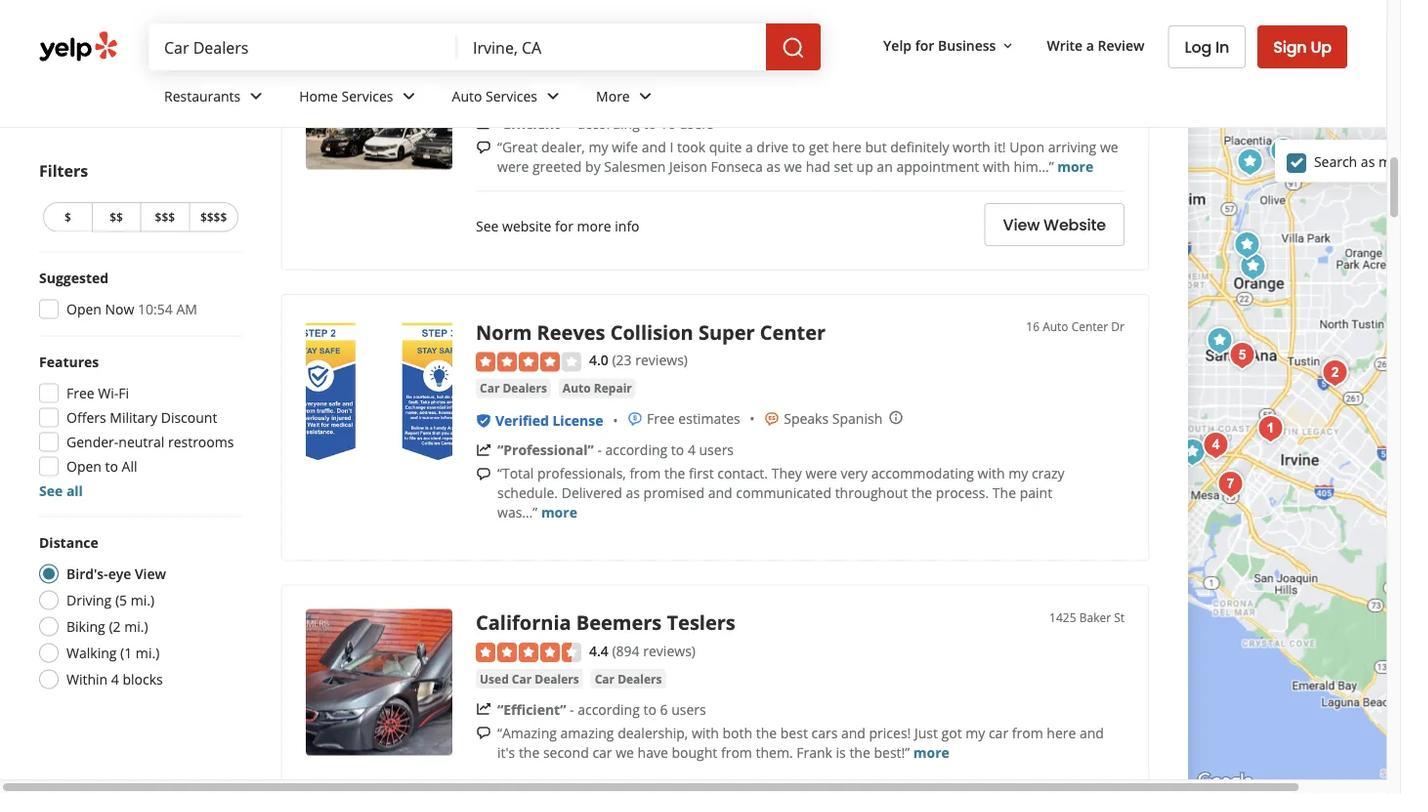 Task type: vqa. For each thing, say whether or not it's contained in the screenshot.
the Near field
yes



Task type: locate. For each thing, give the bounding box(es) containing it.
my inside '"great dealer, my wife and i took quite a drive to get here but definitely worth it! upon arriving we were greeted by salesmen jeison fonseca as we had set up an appointment with him…"'
[[589, 138, 608, 156]]

car dealers button down 4 star rating image
[[476, 379, 551, 399]]

2 16 speech v2 image from the top
[[476, 467, 492, 483]]

0 vertical spatial see
[[476, 217, 499, 236]]

speaks spanish
[[784, 410, 883, 428]]

1 horizontal spatial view
[[1003, 215, 1040, 237]]

16 verified v2 image
[[476, 414, 492, 429]]

car dealers link down 4 star rating image
[[476, 379, 551, 399]]

appointment
[[897, 157, 980, 176]]

2 center from the left
[[1072, 319, 1108, 335]]

car down 3.7 star rating image
[[480, 85, 500, 101]]

from right got
[[1012, 724, 1043, 743]]

as left map
[[1361, 152, 1375, 171]]

as inside "total professionals, from the first contact. they were very accommodating with my crazy schedule. delivered as promised and communicated throughout the process. the paint was…"
[[626, 484, 640, 503]]

auto connections image
[[1234, 247, 1273, 286]]

but
[[865, 138, 887, 156]]

option group containing distance
[[33, 533, 242, 695]]

1 horizontal spatial here
[[1047, 724, 1076, 743]]

wife
[[612, 138, 638, 156]]

were inside "total professionals, from the first contact. they were very accommodating with my crazy schedule. delivered as promised and communicated throughout the process. the paint was…"
[[806, 465, 837, 483]]

more for volkswagen
[[1058, 157, 1094, 176]]

used car dealers button for the bottommost used car dealers link
[[476, 670, 583, 689]]

1 horizontal spatial 16
[[1026, 319, 1040, 335]]

services inside home services "link"
[[342, 87, 393, 105]]

open for open to all
[[66, 457, 102, 476]]

center left the dr
[[1072, 319, 1108, 335]]

3.7 (784 reviews)
[[589, 56, 696, 74]]

with down it!
[[983, 157, 1010, 176]]

1 vertical spatial california beemers teslers image
[[306, 610, 452, 756]]

16 left the dr
[[1026, 319, 1040, 335]]

1 vertical spatial see
[[39, 482, 63, 500]]

2 vertical spatial my
[[966, 724, 985, 743]]

arriving
[[1048, 138, 1097, 156]]

norm
[[476, 319, 532, 346]]

walking (1 mi.)
[[66, 644, 160, 663]]

1 none field from the left
[[164, 36, 442, 58]]

16 speech v2 image left the "great
[[476, 140, 492, 156]]

2 vertical spatial from
[[721, 744, 752, 762]]

2 vertical spatial 16 speech v2 image
[[476, 726, 492, 742]]

cherry
[[1065, 24, 1102, 40]]

24 chevron down v2 image inside more link
[[634, 84, 657, 108]]

car dealers link down 3.7 star rating image
[[476, 84, 551, 103]]

2 horizontal spatial we
[[1100, 138, 1119, 156]]

1 vertical spatial auto repair button
[[559, 379, 636, 399]]

my right got
[[966, 724, 985, 743]]

0 vertical spatial -
[[570, 114, 574, 133]]

(2
[[109, 618, 121, 636]]

walking
[[66, 644, 117, 663]]

0 horizontal spatial we
[[616, 744, 634, 762]]

amazing
[[561, 724, 614, 743]]

2 services from the left
[[486, 87, 538, 105]]

$$$$
[[200, 209, 227, 225]]

1 vertical spatial free
[[647, 410, 675, 428]]

group
[[33, 268, 242, 325], [33, 352, 242, 501]]

more link down just
[[914, 744, 950, 762]]

1 16 speech v2 image from the top
[[476, 140, 492, 156]]

0 vertical spatial here
[[832, 138, 862, 156]]

1 horizontal spatial auto repair button
[[674, 84, 751, 103]]

1 vertical spatial here
[[1047, 724, 1076, 743]]

0 horizontal spatial 24 chevron down v2 image
[[245, 84, 268, 108]]

for
[[915, 36, 935, 54], [555, 217, 574, 236]]

0 vertical spatial my
[[589, 138, 608, 156]]

see all
[[39, 482, 83, 500]]

1 vertical spatial 16 trending v2 image
[[476, 443, 492, 459]]

car dealers down 4 star rating image
[[480, 381, 547, 397]]

1 vertical spatial -
[[598, 441, 602, 460]]

2 vertical spatial users
[[672, 701, 706, 719]]

24 chevron down v2 image right restaurants
[[245, 84, 268, 108]]

with up "bought" in the bottom of the page
[[692, 724, 719, 743]]

car dealers button
[[476, 84, 551, 103], [476, 379, 551, 399], [591, 670, 666, 689]]

we left had
[[784, 157, 803, 176]]

16 trending v2 image
[[476, 116, 492, 132], [476, 443, 492, 459]]

auto repair button for top auto repair link
[[674, 84, 751, 103]]

dealers for car dealers "link" related to timmons
[[503, 85, 547, 101]]

home
[[299, 87, 338, 105]]

used car dealers button up "efficient" - according to 16 users
[[559, 84, 666, 103]]

2 vertical spatial we
[[616, 744, 634, 762]]

0 vertical spatial reviews)
[[643, 56, 696, 74]]

1 vertical spatial used car dealers
[[480, 671, 579, 687]]

3 16 speech v2 image from the top
[[476, 726, 492, 742]]

4.0 (23 reviews)
[[589, 351, 688, 370]]

mi.) for biking (2 mi.)
[[124, 618, 148, 636]]

1 vertical spatial car dealers
[[480, 381, 547, 397]]

0 vertical spatial auto repair
[[678, 85, 747, 101]]

2 vertical spatial with
[[692, 724, 719, 743]]

car dealers down 3.7 star rating image
[[480, 85, 547, 101]]

open down 'suggested' at the top left of page
[[66, 300, 102, 319]]

2 open from the top
[[66, 457, 102, 476]]

24 chevron down v2 image down the 3.7 (784 reviews)
[[634, 84, 657, 108]]

search as map
[[1314, 152, 1401, 171]]

2 group from the top
[[33, 352, 242, 501]]

0 vertical spatial users
[[679, 114, 714, 133]]

1 vertical spatial car
[[593, 744, 612, 762]]

- up professionals,
[[598, 441, 602, 460]]

ave
[[1105, 24, 1125, 40]]

and inside '"great dealer, my wife and i took quite a drive to get here but definitely worth it! upon arriving we were greeted by salesmen jeison fonseca as we had set up an appointment with him…"'
[[642, 138, 666, 156]]

norm reeves collision super center image
[[306, 319, 452, 466]]

dealers down 4.4 star rating image
[[535, 671, 579, 687]]

"efficient" up the "great
[[497, 114, 566, 133]]

to down free estimates
[[671, 441, 684, 460]]

reeves
[[537, 319, 605, 346]]

0 vertical spatial 16
[[660, 114, 676, 133]]

here inside "amazing amazing dealership, with both the best cars and prices! just got my car from here and it's the second car we have bought from them. frank is the best!"
[[1047, 724, 1076, 743]]

crazy
[[1032, 465, 1065, 483]]

0 vertical spatial more link
[[1058, 157, 1094, 176]]

yelp
[[884, 36, 912, 54]]

0 horizontal spatial 4
[[111, 670, 119, 689]]

1 open from the top
[[66, 300, 102, 319]]

see for see all
[[39, 482, 63, 500]]

auto inside 'business categories' element
[[452, 87, 482, 105]]

auto repair button down 4.0
[[559, 379, 636, 399]]

4.4
[[589, 642, 609, 661]]

1 horizontal spatial car
[[989, 724, 1009, 743]]

4 star rating image
[[476, 353, 581, 372]]

as down drive
[[767, 157, 781, 176]]

0 horizontal spatial services
[[342, 87, 393, 105]]

services
[[342, 87, 393, 105], [486, 87, 538, 105]]

auto repair button up quite at the top right
[[674, 84, 751, 103]]

used car dealers
[[563, 85, 662, 101], [480, 671, 579, 687]]

1 group from the top
[[33, 268, 242, 325]]

"efficient" for timmons
[[497, 114, 566, 133]]

24 chevron down v2 image
[[245, 84, 268, 108], [397, 84, 421, 108], [634, 84, 657, 108]]

orange county auto wholesale image
[[1251, 409, 1291, 449]]

view website
[[1003, 215, 1106, 237]]

more down just
[[914, 744, 950, 762]]

- for beemers
[[570, 701, 574, 719]]

0 vertical spatial mi.)
[[131, 591, 155, 610]]

1 vertical spatial car dealers link
[[476, 379, 551, 399]]

according down more
[[578, 114, 640, 133]]

paint
[[1020, 484, 1053, 503]]

"efficient" - according to 6 users
[[497, 701, 706, 719]]

"efficient"
[[497, 114, 566, 133], [497, 701, 566, 719]]

view
[[1003, 215, 1040, 237], [135, 565, 166, 583]]

dealers for car dealers "link" corresponding to norm
[[503, 381, 547, 397]]

see
[[476, 217, 499, 236], [39, 482, 63, 500]]

1 horizontal spatial my
[[966, 724, 985, 743]]

1 16 trending v2 image from the top
[[476, 116, 492, 132]]

bird's-eye view
[[66, 565, 166, 583]]

Near text field
[[473, 36, 751, 58]]

have
[[638, 744, 668, 762]]

more for beemers
[[914, 744, 950, 762]]

1 vertical spatial with
[[978, 465, 1005, 483]]

1 horizontal spatial more link
[[914, 744, 950, 762]]

auto repair
[[678, 85, 747, 101], [563, 381, 632, 397]]

free right 16 free estimates v2 image at bottom
[[647, 410, 675, 428]]

center right super
[[760, 319, 826, 346]]

log in
[[1185, 36, 1230, 58]]

24 chevron down v2 image right home services
[[397, 84, 421, 108]]

16 trending v2 image down auto services
[[476, 116, 492, 132]]

16 up i
[[660, 114, 676, 133]]

group containing suggested
[[33, 268, 242, 325]]

0 horizontal spatial as
[[626, 484, 640, 503]]

up
[[857, 157, 873, 176]]

1 center from the left
[[760, 319, 826, 346]]

24 chevron down v2 image inside restaurants link
[[245, 84, 268, 108]]

used car dealers down 3.7
[[563, 85, 662, 101]]

for right website
[[555, 217, 574, 236]]

"great
[[497, 138, 538, 156]]

car dealers button down 3.7 star rating image
[[476, 84, 551, 103]]

we inside "amazing amazing dealership, with both the best cars and prices! just got my car from here and it's the second car we have bought from them. frank is the best!"
[[616, 744, 634, 762]]

16 trending v2 image down 16 verified v2 icon
[[476, 443, 492, 459]]

car down 4.4
[[595, 671, 615, 687]]

1 horizontal spatial we
[[784, 157, 803, 176]]

jp motors image
[[1201, 322, 1240, 361]]

16 speech v2 image down 16 trending v2 icon
[[476, 726, 492, 742]]

car for car dealers "link" to the bottom
[[595, 671, 615, 687]]

free for free estimates
[[647, 410, 675, 428]]

16 speech v2 image for norm reeves collision super center
[[476, 467, 492, 483]]

up
[[1311, 36, 1332, 58]]

1 vertical spatial 16 speech v2 image
[[476, 467, 492, 483]]

16 speech v2 image
[[476, 140, 492, 156], [476, 467, 492, 483], [476, 726, 492, 742]]

"efficient" up "amazing
[[497, 701, 566, 719]]

auto down 3.7 star rating image
[[452, 87, 482, 105]]

1 vertical spatial 16
[[1026, 319, 1040, 335]]

timmons volkswagen image
[[306, 24, 452, 170]]

to for "professional" - according to 4 users
[[671, 441, 684, 460]]

more down schedule.
[[541, 504, 578, 522]]

0 vertical spatial car dealers link
[[476, 84, 551, 103]]

from
[[630, 465, 661, 483], [1012, 724, 1043, 743], [721, 744, 752, 762]]

- up amazing
[[570, 701, 574, 719]]

0 vertical spatial california beemers teslers image
[[1152, 433, 1191, 472]]

auto repair down 4.0
[[563, 381, 632, 397]]

the down accommodating
[[912, 484, 933, 503]]

1 vertical spatial for
[[555, 217, 574, 236]]

with inside "total professionals, from the first contact. they were very accommodating with my crazy schedule. delivered as promised and communicated throughout the process. the paint was…"
[[978, 465, 1005, 483]]

log in link
[[1168, 25, 1246, 68]]

timmons volkswagen link
[[476, 24, 688, 50]]

auto repair link down 4.0
[[559, 379, 636, 399]]

2 horizontal spatial 24 chevron down v2 image
[[634, 84, 657, 108]]

were down the "great
[[497, 157, 529, 176]]

0 horizontal spatial see
[[39, 482, 63, 500]]

a right write
[[1087, 36, 1095, 54]]

we right arriving
[[1100, 138, 1119, 156]]

0 horizontal spatial auto repair
[[563, 381, 632, 397]]

my inside "total professionals, from the first contact. they were very accommodating with my crazy schedule. delivered as promised and communicated throughout the process. the paint was…"
[[1009, 465, 1028, 483]]

used car dealers link down 4.4 star rating image
[[476, 670, 583, 689]]

free up offers
[[66, 384, 94, 403]]

from down both
[[721, 744, 752, 762]]

2 none field from the left
[[473, 36, 751, 58]]

dealers down 4 star rating image
[[503, 381, 547, 397]]

to for "efficient" - according to 6 users
[[644, 701, 657, 719]]

1 vertical spatial car dealers button
[[476, 379, 551, 399]]

reviews) down the collision
[[635, 351, 688, 370]]

0 vertical spatial free
[[66, 384, 94, 403]]

view right eye
[[135, 565, 166, 583]]

2 horizontal spatial my
[[1009, 465, 1028, 483]]

according down 16 free estimates v2 image at bottom
[[605, 441, 668, 460]]

1 horizontal spatial 24 chevron down v2 image
[[397, 84, 421, 108]]

car down amazing
[[593, 744, 612, 762]]

view left "website"
[[1003, 215, 1040, 237]]

very
[[841, 465, 868, 483]]

car right got
[[989, 724, 1009, 743]]

was…"
[[497, 504, 538, 522]]

blackstar offroad image
[[1264, 132, 1303, 171]]

my inside "amazing amazing dealership, with both the best cars and prices! just got my car from here and it's the second car we have bought from them. frank is the best!"
[[966, 724, 985, 743]]

car dealers link down (894
[[591, 670, 666, 689]]

more
[[596, 87, 630, 105]]

0 horizontal spatial repair
[[594, 381, 632, 397]]

0 vertical spatial according
[[578, 114, 640, 133]]

yelp for business button
[[876, 27, 1024, 63]]

1 horizontal spatial 4
[[688, 441, 696, 460]]

1 horizontal spatial used
[[563, 85, 592, 101]]

more
[[1058, 157, 1094, 176], [577, 217, 611, 236], [541, 504, 578, 522], [914, 744, 950, 762]]

tustin toyota image
[[1316, 354, 1355, 393]]

had
[[806, 157, 831, 176]]

24 chevron down v2 image inside home services "link"
[[397, 84, 421, 108]]

0 vertical spatial car dealers
[[480, 85, 547, 101]]

0 horizontal spatial from
[[630, 465, 661, 483]]

blocks
[[123, 670, 163, 689]]

offers
[[66, 409, 106, 427]]

from up "promised"
[[630, 465, 661, 483]]

open for open now 10:54 am
[[66, 300, 102, 319]]

0 vertical spatial auto repair button
[[674, 84, 751, 103]]

0 vertical spatial view
[[1003, 215, 1040, 237]]

0 vertical spatial 16 trending v2 image
[[476, 116, 492, 132]]

car up 16 verified v2 icon
[[480, 381, 500, 397]]

1 vertical spatial auto repair
[[563, 381, 632, 397]]

reviews) for volkswagen
[[643, 56, 696, 74]]

services down 3.7 star rating image
[[486, 87, 538, 105]]

3.7 star rating image
[[476, 57, 581, 77]]

and
[[642, 138, 666, 156], [708, 484, 733, 503], [841, 724, 866, 743], [1080, 724, 1104, 743]]

reviews) right (784
[[643, 56, 696, 74]]

auto repair for auto repair button related to top auto repair link
[[678, 85, 747, 101]]

16 chevron down v2 image
[[1000, 38, 1016, 54]]

0 horizontal spatial a
[[746, 138, 753, 156]]

1 horizontal spatial as
[[767, 157, 781, 176]]

0 vertical spatial from
[[630, 465, 661, 483]]

dealers down 4.4 (894 reviews)
[[618, 671, 662, 687]]

california beemers teslers image
[[1152, 433, 1191, 472], [306, 610, 452, 756]]

now
[[105, 300, 134, 319]]

my up by
[[589, 138, 608, 156]]

None field
[[164, 36, 442, 58], [473, 36, 751, 58]]

0 vertical spatial with
[[983, 157, 1010, 176]]

0 vertical spatial were
[[497, 157, 529, 176]]

search
[[1314, 152, 1358, 171]]

1 vertical spatial my
[[1009, 465, 1028, 483]]

$$$$ button
[[189, 202, 238, 232]]

"amazing amazing dealership, with both the best cars and prices! just got my car from here and it's the second car we have bought from them. frank is the best!"
[[497, 724, 1104, 762]]

used car dealers button for used car dealers link to the top
[[559, 84, 666, 103]]

1 vertical spatial mi.)
[[124, 618, 148, 636]]

reviews) for beemers
[[643, 642, 696, 661]]

None search field
[[149, 23, 825, 70]]

were inside '"great dealer, my wife and i took quite a drive to get here but definitely worth it! upon arriving we were greeted by salesmen jeison fonseca as we had set up an appointment with him…"'
[[497, 157, 529, 176]]

3 24 chevron down v2 image from the left
[[634, 84, 657, 108]]

with up the
[[978, 465, 1005, 483]]

they
[[772, 465, 802, 483]]

see left website
[[476, 217, 499, 236]]

services right home on the top left of page
[[342, 87, 393, 105]]

filters
[[39, 160, 88, 181]]

0 vertical spatial used car dealers button
[[559, 84, 666, 103]]

1 services from the left
[[342, 87, 393, 105]]

auto left the dr
[[1043, 319, 1069, 335]]

google image
[[1193, 769, 1258, 795]]

used up 16 trending v2 icon
[[480, 671, 509, 687]]

16 speech v2 image left "total
[[476, 467, 492, 483]]

2 vertical spatial according
[[578, 701, 640, 719]]

1 horizontal spatial see
[[476, 217, 499, 236]]

1 24 chevron down v2 image from the left
[[245, 84, 268, 108]]

review
[[1098, 36, 1145, 54]]

the up "promised"
[[665, 465, 685, 483]]

2 vertical spatial reviews)
[[643, 642, 696, 661]]

mi.) right (5
[[131, 591, 155, 610]]

auto repair for auto repair button corresponding to the left auto repair link
[[563, 381, 632, 397]]

option group
[[33, 533, 242, 695]]

0 vertical spatial auto repair link
[[674, 84, 751, 103]]

24 chevron down v2 image
[[541, 84, 565, 108]]

services inside auto services link
[[486, 87, 538, 105]]

2 24 chevron down v2 image from the left
[[397, 84, 421, 108]]

within 4 blocks
[[66, 670, 163, 689]]

more link for collision
[[541, 504, 578, 522]]

1 vertical spatial from
[[1012, 724, 1043, 743]]

get
[[809, 138, 829, 156]]

free estimates
[[647, 410, 740, 428]]

1 horizontal spatial repair
[[709, 85, 747, 101]]

more down arriving
[[1058, 157, 1094, 176]]

0 vertical spatial group
[[33, 268, 242, 325]]

first
[[689, 465, 714, 483]]

repair up quite at the top right
[[709, 85, 747, 101]]

users for timmons volkswagen
[[679, 114, 714, 133]]

2 vertical spatial mi.)
[[136, 644, 160, 663]]

dealers for car dealers "link" to the bottom
[[618, 671, 662, 687]]

for right yelp
[[915, 36, 935, 54]]

0 horizontal spatial free
[[66, 384, 94, 403]]

"professional"
[[497, 441, 594, 460]]

users up first
[[699, 441, 734, 460]]

$$ button
[[92, 202, 140, 232]]

open
[[66, 300, 102, 319], [66, 457, 102, 476]]

0 horizontal spatial none field
[[164, 36, 442, 58]]

used car dealers button down 4.4 star rating image
[[476, 670, 583, 689]]

distance
[[39, 534, 99, 552]]

according for volkswagen
[[578, 114, 640, 133]]

used car dealers for used car dealers link to the top
[[563, 85, 662, 101]]

dealers down 3.7 star rating image
[[503, 85, 547, 101]]

"total professionals, from the first contact. they were very accommodating with my crazy schedule. delivered as promised and communicated throughout the process. the paint was…"
[[497, 465, 1065, 522]]

second
[[543, 744, 589, 762]]

1 vertical spatial a
[[746, 138, 753, 156]]

1 horizontal spatial auto repair
[[678, 85, 747, 101]]

here
[[832, 138, 862, 156], [1047, 724, 1076, 743]]

we left have
[[616, 744, 634, 762]]

users up took
[[679, 114, 714, 133]]

1 "efficient" from the top
[[497, 114, 566, 133]]

repair down (23
[[594, 381, 632, 397]]

see left all
[[39, 482, 63, 500]]

reviews) down the teslers
[[643, 642, 696, 661]]

16 speech v2 image for timmons volkswagen
[[476, 140, 492, 156]]

0 vertical spatial car
[[989, 724, 1009, 743]]

mi.) right (2
[[124, 618, 148, 636]]

a up fonseca
[[746, 138, 753, 156]]

bought
[[672, 744, 718, 762]]

1 horizontal spatial center
[[1072, 319, 1108, 335]]

dr
[[1112, 319, 1125, 335]]

speaks
[[784, 410, 829, 428]]

0 horizontal spatial were
[[497, 157, 529, 176]]

definitely
[[891, 138, 949, 156]]

2 horizontal spatial from
[[1012, 724, 1043, 743]]

more link down arriving
[[1058, 157, 1094, 176]]

pennington's auto sales image
[[1228, 226, 1267, 265]]

2 16 trending v2 image from the top
[[476, 443, 492, 459]]

1 vertical spatial users
[[699, 441, 734, 460]]

map region
[[1125, 0, 1401, 795]]

- for volkswagen
[[570, 114, 574, 133]]

to left get
[[792, 138, 805, 156]]

mi.) right (1
[[136, 644, 160, 663]]

2 "efficient" from the top
[[497, 701, 566, 719]]

users right 6
[[672, 701, 706, 719]]

cars
[[812, 724, 838, 743]]

dealers down the 3.7 (784 reviews)
[[618, 85, 662, 101]]

0 vertical spatial "efficient"
[[497, 114, 566, 133]]

info icon image
[[889, 411, 904, 426], [889, 411, 904, 426]]

teslers
[[667, 610, 736, 637]]

1 vertical spatial according
[[605, 441, 668, 460]]

to up salesmen
[[644, 114, 657, 133]]

is
[[836, 744, 846, 762]]



Task type: describe. For each thing, give the bounding box(es) containing it.
just
[[915, 724, 938, 743]]

(1
[[120, 644, 132, 663]]

0 horizontal spatial auto repair link
[[559, 379, 636, 399]]

the
[[993, 484, 1016, 503]]

schedule.
[[497, 484, 558, 503]]

driving
[[66, 591, 112, 610]]

as inside '"great dealer, my wife and i took quite a drive to get here but definitely worth it! upon arriving we were greeted by salesmen jeison fonseca as we had set up an appointment with him…"'
[[767, 157, 781, 176]]

eye
[[108, 565, 131, 583]]

16 trending v2 image
[[476, 702, 492, 718]]

1 vertical spatial view
[[135, 565, 166, 583]]

by
[[585, 157, 601, 176]]

1 horizontal spatial from
[[721, 744, 752, 762]]

10:54
[[138, 300, 173, 319]]

the up them.
[[756, 724, 777, 743]]

24 chevron down v2 image for restaurants
[[245, 84, 268, 108]]

0 vertical spatial used
[[563, 85, 592, 101]]

took
[[677, 138, 706, 156]]

2 horizontal spatial more link
[[1058, 157, 1094, 176]]

used car dealers for the bottommost used car dealers link
[[480, 671, 579, 687]]

write
[[1047, 36, 1083, 54]]

see for see website for more info
[[476, 217, 499, 236]]

services for auto services
[[486, 87, 538, 105]]

car dealers link for timmons
[[476, 84, 551, 103]]

fi
[[119, 384, 129, 403]]

throughout
[[835, 484, 908, 503]]

3.7
[[589, 56, 609, 74]]

to left all
[[105, 457, 118, 476]]

4.4 (894 reviews)
[[589, 642, 696, 661]]

"great dealer, my wife and i took quite a drive to get here but definitely worth it! upon arriving we were greeted by salesmen jeison fonseca as we had set up an appointment with him…"
[[497, 138, 1119, 176]]

16 auto center dr
[[1026, 319, 1125, 335]]

4.0
[[589, 351, 609, 370]]

driving (5 mi.)
[[66, 591, 155, 610]]

1 horizontal spatial california beemers teslers image
[[1152, 433, 1191, 472]]

mi.) for walking (1 mi.)
[[136, 644, 160, 663]]

0 vertical spatial a
[[1087, 36, 1095, 54]]

website
[[1044, 215, 1106, 237]]

home services link
[[284, 70, 436, 127]]

bird's-
[[66, 565, 108, 583]]

$$
[[110, 209, 123, 225]]

verified
[[495, 412, 549, 430]]

according for beemers
[[578, 701, 640, 719]]

features
[[39, 353, 99, 371]]

a inside '"great dealer, my wife and i took quite a drive to get here but definitely worth it! upon arriving we were greeted by salesmen jeison fonseca as we had set up an appointment with him…"'
[[746, 138, 753, 156]]

more for reeves
[[541, 504, 578, 522]]

tustin mazda image
[[1316, 352, 1355, 391]]

the car store image
[[1223, 336, 1262, 375]]

for inside yelp for business button
[[915, 36, 935, 54]]

restrooms
[[168, 433, 234, 452]]

worth
[[953, 138, 991, 156]]

volkswagen
[[571, 24, 688, 50]]

car dealers button for norm
[[476, 379, 551, 399]]

log
[[1185, 36, 1212, 58]]

free for free wi-fi
[[66, 384, 94, 403]]

the right is
[[850, 744, 871, 762]]

spirit auto concepts image
[[1173, 433, 1212, 472]]

$ button
[[43, 202, 92, 232]]

to inside '"great dealer, my wife and i took quite a drive to get here but definitely worth it! upon arriving we were greeted by salesmen jeison fonseca as we had set up an appointment with him…"'
[[792, 138, 805, 156]]

auto repair button for the left auto repair link
[[559, 379, 636, 399]]

16 trending v2 image for "professional"
[[476, 443, 492, 459]]

0 horizontal spatial car
[[593, 744, 612, 762]]

6
[[660, 701, 668, 719]]

oc autosource image
[[1197, 426, 1236, 465]]

st
[[1114, 610, 1125, 626]]

here inside '"great dealer, my wife and i took quite a drive to get here but definitely worth it! upon arriving we were greeted by salesmen jeison fonseca as we had set up an appointment with him…"'
[[832, 138, 862, 156]]

0 horizontal spatial california beemers teslers image
[[306, 610, 452, 756]]

car dealers button for timmons
[[476, 84, 551, 103]]

estimates
[[679, 410, 740, 428]]

search image
[[782, 36, 805, 60]]

auto services link
[[436, 70, 581, 127]]

24 chevron down v2 image for more
[[634, 84, 657, 108]]

to for "efficient" - according to 16 users
[[644, 114, 657, 133]]

fonseca
[[711, 157, 763, 176]]

(5
[[115, 591, 127, 610]]

norm reeves collision super center link
[[476, 319, 826, 346]]

frank
[[797, 744, 833, 762]]

1 vertical spatial 4
[[111, 670, 119, 689]]

group containing features
[[33, 352, 242, 501]]

(894
[[612, 642, 640, 661]]

services for home services
[[342, 87, 393, 105]]

with inside "amazing amazing dealership, with both the best cars and prices! just got my car from here and it's the second car we have bought from them. frank is the best!"
[[692, 724, 719, 743]]

timmons volkswagen
[[476, 24, 688, 50]]

license
[[553, 412, 604, 430]]

car dealers link for norm
[[476, 379, 551, 399]]

process.
[[936, 484, 989, 503]]

promised
[[644, 484, 705, 503]]

best
[[781, 724, 808, 743]]

none field find
[[164, 36, 442, 58]]

accommodating
[[872, 465, 974, 483]]

cars of la image
[[1231, 143, 1270, 182]]

"total
[[497, 465, 534, 483]]

offers military discount
[[66, 409, 217, 427]]

2 vertical spatial car dealers link
[[591, 670, 666, 689]]

sign up
[[1274, 36, 1332, 58]]

0 vertical spatial used car dealers link
[[559, 84, 666, 103]]

users for california beemers teslers
[[672, 701, 706, 719]]

auto up license
[[563, 381, 591, 397]]

got
[[942, 724, 962, 743]]

restaurants
[[164, 87, 241, 105]]

business categories element
[[149, 70, 1348, 127]]

from inside "total professionals, from the first contact. they were very accommodating with my crazy schedule. delivered as promised and communicated throughout the process. the paint was…"
[[630, 465, 661, 483]]

mi.) for driving (5 mi.)
[[131, 591, 155, 610]]

1 vertical spatial we
[[784, 157, 803, 176]]

all
[[122, 457, 137, 476]]

4.4 star rating image
[[476, 643, 581, 663]]

2 vertical spatial car dealers button
[[591, 670, 666, 689]]

drive
[[757, 138, 789, 156]]

auto up took
[[678, 85, 706, 101]]

website
[[502, 217, 552, 236]]

"efficient" for california
[[497, 701, 566, 719]]

business
[[938, 36, 996, 54]]

"professional" - according to 4 users
[[497, 441, 734, 460]]

sign
[[1274, 36, 1307, 58]]

verified license button
[[495, 412, 604, 430]]

open to all
[[66, 457, 137, 476]]

with inside '"great dealer, my wife and i took quite a drive to get here but definitely worth it! upon arriving we were greeted by salesmen jeison fonseca as we had set up an appointment with him…"'
[[983, 157, 1010, 176]]

professionals,
[[538, 465, 626, 483]]

car down 3.7
[[595, 85, 615, 101]]

restaurants link
[[149, 70, 284, 127]]

16 speaks spanish v2 image
[[764, 412, 780, 427]]

24 chevron down v2 image for home services
[[397, 84, 421, 108]]

"efficient" - according to 16 users
[[497, 114, 714, 133]]

16 speech v2 image for california beemers teslers
[[476, 726, 492, 742]]

map
[[1379, 152, 1401, 171]]

biking
[[66, 618, 105, 636]]

2 vertical spatial car dealers
[[595, 671, 662, 687]]

clear choice auto image
[[1211, 465, 1250, 504]]

spanish
[[832, 410, 883, 428]]

car dealers for norm
[[480, 381, 547, 397]]

car for car dealers "link" corresponding to norm
[[480, 381, 500, 397]]

1 vertical spatial used
[[480, 671, 509, 687]]

california beemers teslers link
[[476, 610, 736, 637]]

(784
[[612, 56, 640, 74]]

car for car dealers "link" related to timmons
[[480, 85, 500, 101]]

16 free estimates v2 image
[[627, 412, 643, 427]]

reviews) for reeves
[[635, 351, 688, 370]]

salesmen
[[604, 157, 666, 176]]

more link for teslers
[[914, 744, 950, 762]]

suggested
[[39, 269, 109, 287]]

baker
[[1080, 610, 1111, 626]]

1 vertical spatial used car dealers link
[[476, 670, 583, 689]]

the down "amazing
[[519, 744, 540, 762]]

0 horizontal spatial 16
[[660, 114, 676, 133]]

gender-
[[66, 433, 119, 452]]

none field near
[[473, 36, 751, 58]]

it!
[[994, 138, 1006, 156]]

and inside "total professionals, from the first contact. they were very accommodating with my crazy schedule. delivered as promised and communicated throughout the process. the paint was…"
[[708, 484, 733, 503]]

within
[[66, 670, 108, 689]]

2 horizontal spatial as
[[1361, 152, 1375, 171]]

jeison
[[669, 157, 707, 176]]

$$$
[[155, 209, 175, 225]]

car dealers for timmons
[[480, 85, 547, 101]]

16 trending v2 image for "efficient"
[[476, 116, 492, 132]]

more left info
[[577, 217, 611, 236]]

upon
[[1010, 138, 1045, 156]]

car down 4.4 star rating image
[[512, 671, 532, 687]]

3940 cherry ave
[[1035, 24, 1125, 40]]

0 vertical spatial repair
[[709, 85, 747, 101]]

(23
[[612, 351, 632, 370]]

home services
[[299, 87, 393, 105]]

best!"
[[874, 744, 910, 762]]

Find text field
[[164, 36, 442, 58]]

beemers
[[576, 610, 662, 637]]

dealer,
[[541, 138, 585, 156]]



